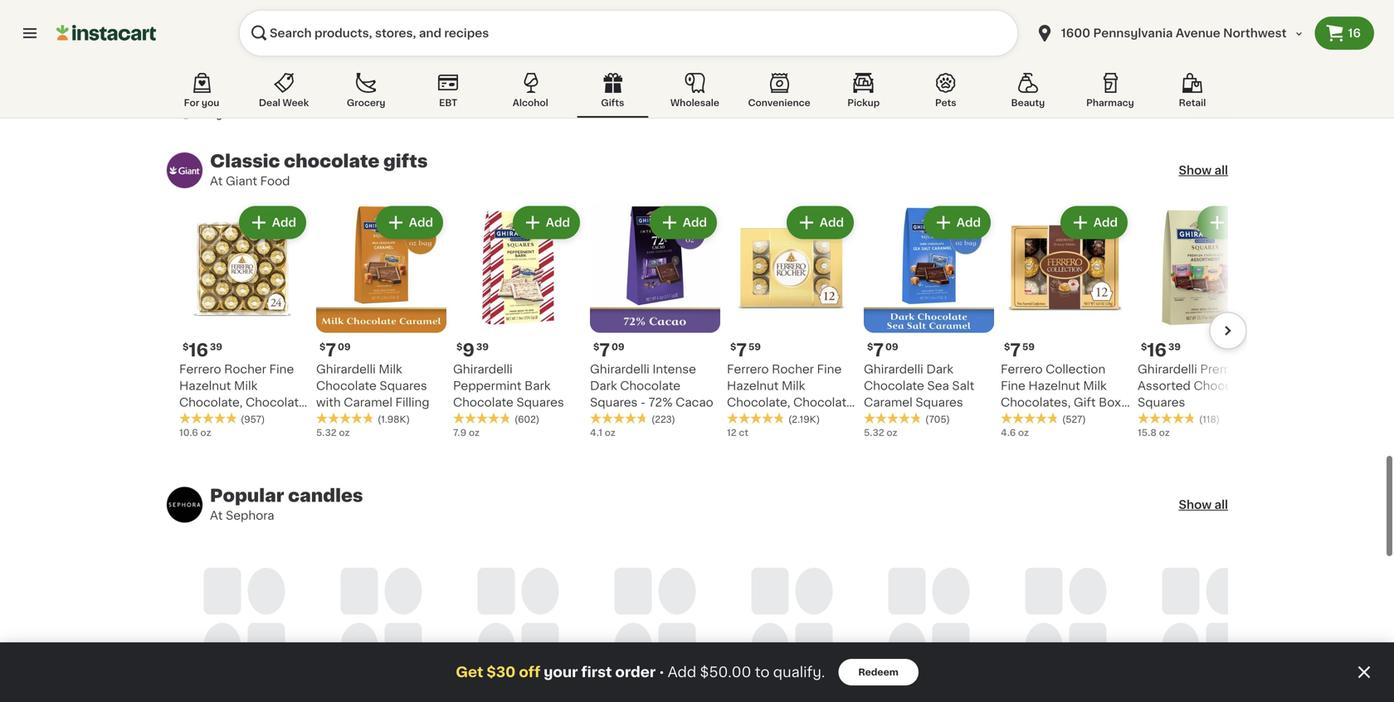 Task type: describe. For each thing, give the bounding box(es) containing it.
scotch
[[779, 78, 820, 89]]

show all link for popular candles
[[1179, 497, 1228, 514]]

sea
[[927, 380, 949, 392]]

get
[[456, 666, 483, 680]]

39 for peppermint
[[476, 343, 489, 352]]

$ 7 59 for ferrero rocher fine hazelnut milk chocolate, chocolate candy gift box
[[730, 342, 761, 359]]

(527)
[[1062, 415, 1086, 424]]

7 for ghirardelli milk chocolate squares with caramel filling
[[326, 342, 336, 359]]

pharmacy
[[1086, 98, 1134, 107]]

irish
[[1094, 44, 1119, 56]]

milk inside 'ghirardelli milk chocolate squares with caramel filling'
[[379, 364, 402, 375]]

assorted inside ferrero collection fine hazelnut milk chocolates, gift box, assorted coconut candy and chocolates
[[1001, 414, 1054, 425]]

woodford reserve distillery reserve rye whiskey 750 ml
[[864, 44, 992, 103]]

whiskey for reserve
[[864, 78, 913, 89]]

6 product group from the left
[[864, 203, 994, 440]]

44
[[326, 22, 351, 40]]

750 ml
[[727, 94, 758, 103]]

fine for (2.19k)
[[817, 364, 842, 375]]

add button for (2.19k)
[[788, 208, 852, 238]]

whisky inside johnnie walker double black label blended scotch whisky
[[727, 94, 769, 106]]

grocery
[[347, 98, 385, 107]]

cognac
[[673, 44, 719, 56]]

$ for (1.98k)
[[319, 343, 326, 352]]

$ 7 09 for ghirardelli intense dark chocolate squares - 72% cacao
[[593, 342, 624, 359]]

$30
[[487, 666, 516, 680]]

hazelnut for (527)
[[1028, 380, 1080, 392]]

5.32 oz for ghirardelli milk chocolate squares with caramel filling
[[316, 429, 350, 438]]

4.6
[[1001, 429, 1016, 438]]

your
[[544, 666, 578, 680]]

shop categories tab list
[[166, 70, 1228, 118]]

0 vertical spatial reserve
[[925, 44, 973, 56]]

750 down blended on the right top
[[727, 94, 745, 103]]

$ 16 39 for ferrero
[[183, 342, 222, 359]]

assorted inside ghirardelli premium assorted chocolate squares
[[1138, 380, 1191, 392]]

ml inside maker's mark kentucky straight bourbon whisky 750 ml
[[473, 94, 485, 103]]

$ for (957)
[[183, 343, 189, 352]]

ghirardelli intense dark chocolate squares - 72% cacao
[[590, 364, 713, 409]]

gifts button
[[577, 70, 648, 118]]

sephora
[[226, 510, 274, 522]]

add button for (223)
[[651, 208, 715, 238]]

item carousel region containing 44
[[147, 0, 1268, 125]]

many in stock for 750
[[1017, 94, 1083, 103]]

add for (957)
[[272, 217, 296, 229]]

treatment tracker modal dialog
[[0, 643, 1394, 703]]

retail button
[[1157, 70, 1228, 118]]

ghirardelli for ghirardelli peppermint bark chocolate squares
[[453, 364, 513, 375]]

$ inside $ 27 99
[[1141, 23, 1147, 32]]

(602)
[[515, 415, 540, 424]]

ghirardelli for ghirardelli premium assorted chocolate squares
[[1138, 364, 1197, 375]]

convenience
[[748, 98, 811, 107]]

st-germain® elderflower liqueur
[[1138, 44, 1251, 73]]

item carousel region for popular candles
[[147, 538, 1268, 703]]

whiskey for straight
[[179, 78, 229, 89]]

bark
[[525, 380, 551, 392]]

10.6 oz
[[179, 429, 211, 438]]

33
[[463, 22, 486, 40]]

chocolate inside ghirardelli dark chocolate sea salt caramel squares
[[864, 380, 924, 392]]

ml inside baileys original irish cream liqueur 750 ml
[[1021, 77, 1032, 86]]

ebt
[[439, 98, 457, 107]]

gifts
[[383, 153, 428, 170]]

10.6
[[179, 429, 198, 438]]

•
[[659, 666, 664, 679]]

ferrero rocher fine hazelnut milk chocolate, chocolate candy gift box for 7
[[727, 364, 854, 425]]

maker's mark kentucky straight bourbon whisky 750 ml
[[453, 44, 558, 103]]

5.32 for ghirardelli milk chocolate squares with caramel filling
[[316, 429, 337, 438]]

$ for (705)
[[867, 343, 873, 352]]

candles
[[288, 487, 363, 505]]

add inside treatment tracker modal dialog
[[668, 666, 696, 680]]

09 for ghirardelli intense dark chocolate squares - 72% cacao
[[612, 343, 624, 352]]

hazelnut for (957)
[[179, 380, 231, 392]]

creek
[[213, 44, 247, 56]]

you
[[202, 98, 219, 107]]

box for 16
[[246, 414, 268, 425]]

(223)
[[651, 415, 675, 424]]

$ 7 09 for ghirardelli milk chocolate squares with caramel filling
[[319, 342, 351, 359]]

deal week
[[259, 98, 309, 107]]

1 1600 pennsylvania avenue northwest button from the left
[[1025, 10, 1315, 56]]

1.75
[[316, 60, 333, 70]]

2 product group from the left
[[316, 203, 446, 440]]

whisky inside maker's mark kentucky straight bourbon whisky 750 ml
[[506, 78, 548, 89]]

sephora image
[[166, 487, 203, 524]]

chocolate, for 7
[[727, 397, 790, 409]]

classic
[[210, 153, 280, 170]]

$ inside $ 33 59
[[456, 23, 463, 32]]

7 product group from the left
[[1001, 203, 1131, 458]]

and
[[1042, 430, 1064, 442]]

99
[[1170, 23, 1183, 32]]

(2.19k)
[[788, 415, 820, 424]]

milk for 10.6 oz
[[234, 380, 258, 392]]

add button for (705)
[[925, 208, 989, 238]]

for you
[[184, 98, 219, 107]]

beauty button
[[992, 70, 1064, 118]]

gifts
[[601, 98, 624, 107]]

7 for ferrero collection fine hazelnut milk chocolates, gift box, assorted coconut candy and chocolates
[[1010, 342, 1021, 359]]

chocolate inside 'ghirardelli milk chocolate squares with caramel filling'
[[316, 380, 377, 392]]

59 for ferrero rocher fine hazelnut milk chocolate, chocolate candy gift box
[[749, 343, 761, 352]]

16 button
[[1315, 17, 1374, 50]]

many for whiskey
[[196, 110, 222, 119]]

chocolate up (957)
[[246, 397, 306, 409]]

add for (2.19k)
[[820, 217, 844, 229]]

kentucky for mark
[[453, 61, 509, 73]]

squares inside ghirardelli dark chocolate sea salt caramel squares
[[916, 397, 963, 409]]

38
[[1010, 22, 1034, 40]]

-
[[641, 397, 646, 409]]

7 for ghirardelli dark chocolate sea salt caramel squares
[[873, 342, 884, 359]]

northwest
[[1223, 27, 1287, 39]]

fine for (527)
[[1001, 380, 1025, 392]]

with
[[316, 397, 341, 409]]

9
[[463, 342, 475, 359]]

oz for ghirardelli milk chocolate squares with caramel filling
[[339, 429, 350, 438]]

$ 16 39 for ghirardelli
[[1141, 342, 1181, 359]]

product group containing 9
[[453, 203, 583, 440]]

16 inside button
[[1348, 27, 1361, 39]]

12 ct
[[727, 429, 749, 438]]

ghirardelli dark chocolate sea salt caramel squares
[[864, 364, 974, 409]]

ebt button
[[413, 70, 484, 118]]

johnnie
[[727, 44, 774, 56]]

germain®
[[1155, 44, 1210, 56]]

wholesale button
[[659, 70, 731, 118]]

ferrero collection fine hazelnut milk chocolates, gift box, assorted coconut candy and chocolates
[[1001, 364, 1125, 458]]

oz for ghirardelli peppermint bark chocolate squares
[[469, 429, 480, 438]]

(118)
[[1199, 415, 1220, 424]]

all for popular candles
[[1215, 499, 1228, 511]]

oz for ferrero collection fine hazelnut milk chocolates, gift box, assorted coconut candy and chocolates
[[1018, 429, 1029, 438]]

$ 27 99
[[1141, 22, 1183, 40]]

27
[[1147, 22, 1169, 40]]

5.32 oz for ghirardelli dark chocolate sea salt caramel squares
[[864, 429, 898, 438]]

pharmacy button
[[1075, 70, 1146, 118]]

walker
[[777, 44, 816, 56]]

$ 9 39
[[456, 342, 489, 359]]

candy for 16
[[179, 414, 218, 425]]

alcohol button
[[495, 70, 566, 118]]

ml inside the hennessy v.s cognac 750 ml
[[610, 60, 622, 70]]

for you button
[[166, 70, 237, 118]]

750 inside baileys original irish cream liqueur 750 ml
[[1001, 77, 1019, 86]]

cream
[[1001, 61, 1040, 73]]

750 inside the hennessy v.s cognac 750 ml
[[590, 60, 608, 70]]

ferrero for 4.6
[[1001, 364, 1043, 375]]

hennessy
[[590, 44, 649, 56]]

dark inside ghirardelli dark chocolate sea salt caramel squares
[[926, 364, 954, 375]]

food
[[260, 175, 290, 187]]

79
[[352, 23, 364, 32]]

beauty
[[1011, 98, 1045, 107]]

baileys
[[1001, 44, 1043, 56]]

2 1600 pennsylvania avenue northwest button from the left
[[1035, 10, 1305, 56]]

ghirardelli for ghirardelli intense dark chocolate squares - 72% cacao
[[590, 364, 650, 375]]

12
[[727, 429, 737, 438]]

ghirardelli premium assorted chocolate squares
[[1138, 364, 1254, 409]]

(705)
[[925, 415, 950, 424]]

$44.79 element
[[179, 20, 310, 42]]

add for (1.98k)
[[409, 217, 433, 229]]

candy for 7
[[727, 414, 765, 425]]

rye
[[969, 61, 992, 73]]

week
[[283, 98, 309, 107]]

chocolate, for 16
[[179, 397, 243, 409]]

(957)
[[241, 415, 265, 424]]

show all for popular candles
[[1179, 499, 1228, 511]]

l
[[336, 60, 341, 70]]

item carousel region for classic chocolate gifts
[[147, 203, 1268, 460]]

convenience button
[[741, 70, 817, 118]]

redeem
[[858, 668, 899, 678]]

$ for (2.19k)
[[730, 343, 736, 352]]

mark
[[501, 44, 530, 56]]

$ 44 79
[[319, 22, 364, 40]]

classic chocolate gifts at giant food
[[210, 153, 428, 187]]

peppermint
[[453, 380, 522, 392]]



Task type: locate. For each thing, give the bounding box(es) containing it.
squares for 9
[[517, 397, 564, 409]]

5.32 oz down ghirardelli dark chocolate sea salt caramel squares
[[864, 429, 898, 438]]

redeem button
[[838, 660, 918, 686]]

750 down hennessy
[[590, 60, 608, 70]]

1 vertical spatial assorted
[[1001, 414, 1054, 425]]

39 for premium
[[1168, 343, 1181, 352]]

candy up 10.6 oz
[[179, 414, 218, 425]]

hennessy v.s cognac 750 ml
[[590, 44, 719, 70]]

$ 7 09 up ghirardelli dark chocolate sea salt caramel squares
[[867, 342, 898, 359]]

1 show from the top
[[1179, 165, 1212, 176]]

5 ghirardelli from the left
[[1138, 364, 1197, 375]]

oz right 15.8
[[1159, 429, 1170, 438]]

hazelnut up chocolates,
[[1028, 380, 1080, 392]]

add for (705)
[[957, 217, 981, 229]]

1600 pennsylvania avenue northwest button
[[1025, 10, 1315, 56], [1035, 10, 1305, 56]]

many for 750
[[1017, 94, 1044, 103]]

fine for (957)
[[269, 364, 294, 375]]

oz for ghirardelli intense dark chocolate squares - 72% cacao
[[605, 429, 616, 438]]

0 horizontal spatial 16
[[189, 342, 208, 359]]

7 add button from the left
[[1062, 208, 1126, 238]]

1 horizontal spatial whisky
[[727, 94, 769, 106]]

0 horizontal spatial assorted
[[1001, 414, 1054, 425]]

0 vertical spatial dark
[[926, 364, 954, 375]]

5.32 oz down with
[[316, 429, 350, 438]]

1 horizontal spatial $ 7 09
[[593, 342, 624, 359]]

milk up (2.19k)
[[782, 380, 805, 392]]

kentucky inside maker's mark kentucky straight bourbon whisky 750 ml
[[453, 61, 509, 73]]

1 hazelnut from the left
[[179, 380, 231, 392]]

1 $ 7 09 from the left
[[319, 342, 351, 359]]

kentucky
[[250, 44, 306, 56], [453, 61, 509, 73]]

59 for ferrero collection fine hazelnut milk chocolates, gift box, assorted coconut candy and chocolates
[[1022, 343, 1035, 352]]

add button for (602)
[[514, 208, 578, 238]]

grocery button
[[330, 70, 402, 118]]

candy
[[179, 414, 218, 425], [727, 414, 765, 425], [1001, 430, 1039, 442]]

ketel one vodka 1.75 l
[[316, 44, 413, 70]]

ferrero up 10.6 oz
[[179, 364, 221, 375]]

3 7 from the left
[[736, 342, 747, 359]]

straight down mark
[[512, 61, 558, 73]]

rocher up (957)
[[224, 364, 266, 375]]

2 horizontal spatial ferrero
[[1001, 364, 1043, 375]]

0 horizontal spatial dark
[[590, 380, 617, 392]]

0 horizontal spatial whiskey
[[179, 78, 229, 89]]

intense
[[653, 364, 696, 375]]

oz down ghirardelli dark chocolate sea salt caramel squares
[[887, 429, 898, 438]]

2 horizontal spatial candy
[[1001, 430, 1039, 442]]

2 item carousel region from the top
[[147, 203, 1268, 460]]

2 show from the top
[[1179, 499, 1212, 511]]

hazelnut up 10.6 oz
[[179, 380, 231, 392]]

1 vertical spatial show all link
[[1179, 497, 1228, 514]]

2 horizontal spatial $ 7 09
[[867, 342, 898, 359]]

2 caramel from the left
[[864, 397, 913, 409]]

knob
[[179, 44, 210, 56]]

milk inside ferrero collection fine hazelnut milk chocolates, gift box, assorted coconut candy and chocolates
[[1083, 380, 1107, 392]]

$ 7 09 up 'ghirardelli intense dark chocolate squares - 72% cacao'
[[593, 342, 624, 359]]

milk
[[379, 364, 402, 375], [234, 380, 258, 392], [782, 380, 805, 392], [1083, 380, 1107, 392]]

4.1 oz
[[590, 429, 616, 438]]

instacart image
[[56, 23, 156, 43]]

39 inside $ 9 39
[[476, 343, 489, 352]]

0 vertical spatial stock
[[1057, 94, 1083, 103]]

chocolate inside 'ghirardelli intense dark chocolate squares - 72% cacao'
[[620, 380, 681, 392]]

caramel inside 'ghirardelli milk chocolate squares with caramel filling'
[[344, 397, 392, 409]]

0 horizontal spatial whisky
[[506, 78, 548, 89]]

2 show all from the top
[[1179, 499, 1228, 511]]

dark inside 'ghirardelli intense dark chocolate squares - 72% cacao'
[[590, 380, 617, 392]]

5.32
[[316, 429, 337, 438], [864, 429, 884, 438]]

squares for 16
[[1138, 397, 1185, 409]]

2 hazelnut from the left
[[727, 380, 779, 392]]

kentucky down maker's
[[453, 61, 509, 73]]

5.32 down ghirardelli dark chocolate sea salt caramel squares
[[864, 429, 884, 438]]

★★★★★
[[179, 413, 237, 425], [179, 413, 237, 425], [316, 413, 374, 425], [316, 413, 374, 425], [453, 413, 511, 425], [453, 413, 511, 425], [590, 413, 648, 425], [590, 413, 648, 425], [727, 413, 785, 425], [727, 413, 785, 425], [864, 413, 922, 425], [864, 413, 922, 425], [1001, 413, 1059, 425], [1001, 413, 1059, 425], [1138, 413, 1196, 425], [1138, 413, 1196, 425]]

1 oz from the left
[[200, 429, 211, 438]]

$ 16 39 up 10.6 oz
[[183, 342, 222, 359]]

qualify.
[[773, 666, 825, 680]]

many in stock down you
[[196, 110, 261, 119]]

many in stock down baileys original irish cream liqueur 750 ml
[[1017, 94, 1083, 103]]

0 horizontal spatial bourbon
[[228, 61, 278, 73]]

7 up ct
[[736, 342, 747, 359]]

squares down bark
[[517, 397, 564, 409]]

$ 7 59 up chocolates,
[[1004, 342, 1035, 359]]

filling
[[395, 397, 429, 409]]

7 for ghirardelli intense dark chocolate squares - 72% cacao
[[599, 342, 610, 359]]

1 horizontal spatial ferrero
[[727, 364, 769, 375]]

straight inside knob creek kentucky straight bourbon whiskey 750 ml
[[179, 61, 225, 73]]

0 horizontal spatial 09
[[338, 343, 351, 352]]

59 for maker's mark kentucky straight bourbon whisky
[[487, 23, 500, 32]]

ferrero up ct
[[727, 364, 769, 375]]

5 product group from the left
[[727, 203, 857, 440]]

0 vertical spatial at
[[210, 175, 223, 187]]

$ inside $ 9 39
[[456, 343, 463, 352]]

1 horizontal spatial liqueur
[[1207, 61, 1251, 73]]

3 add button from the left
[[514, 208, 578, 238]]

chocolate inside ghirardelli premium assorted chocolate squares
[[1194, 380, 1254, 392]]

0 horizontal spatial ferrero
[[179, 364, 221, 375]]

7 for ferrero rocher fine hazelnut milk chocolate, chocolate candy gift box
[[736, 342, 747, 359]]

$50.00
[[700, 666, 751, 680]]

3 ghirardelli from the left
[[590, 364, 650, 375]]

2 oz from the left
[[339, 429, 350, 438]]

ghirardelli for ghirardelli milk chocolate squares with caramel filling
[[316, 364, 376, 375]]

1 vertical spatial show
[[1179, 499, 1212, 511]]

1 vertical spatial stock
[[235, 110, 261, 119]]

caramel for filling
[[344, 397, 392, 409]]

dark up sea
[[926, 364, 954, 375]]

1 ferrero rocher fine hazelnut milk chocolate, chocolate candy gift box from the left
[[179, 364, 306, 425]]

straight inside maker's mark kentucky straight bourbon whisky 750 ml
[[512, 61, 558, 73]]

all for classic chocolate gifts
[[1215, 165, 1228, 176]]

$ 7 59
[[730, 342, 761, 359], [1004, 342, 1035, 359]]

4 ghirardelli from the left
[[864, 364, 923, 375]]

1 horizontal spatial rocher
[[772, 364, 814, 375]]

0 vertical spatial assorted
[[1138, 380, 1191, 392]]

candy up ct
[[727, 414, 765, 425]]

4.6 oz
[[1001, 429, 1029, 438]]

candy inside ferrero collection fine hazelnut milk chocolates, gift box, assorted coconut candy and chocolates
[[1001, 430, 1039, 442]]

pets button
[[910, 70, 982, 118]]

09 for ghirardelli milk chocolate squares with caramel filling
[[338, 343, 351, 352]]

1 all from the top
[[1215, 165, 1228, 176]]

ghirardelli for ghirardelli dark chocolate sea salt caramel squares
[[864, 364, 923, 375]]

0 horizontal spatial $ 16 39
[[183, 342, 222, 359]]

$ inside $ 44 79
[[319, 23, 326, 32]]

rocher for 16
[[224, 364, 266, 375]]

39
[[210, 343, 222, 352], [476, 343, 489, 352], [1168, 343, 1181, 352]]

item carousel region containing 16
[[147, 203, 1268, 460]]

hazelnut inside ferrero collection fine hazelnut milk chocolates, gift box, assorted coconut candy and chocolates
[[1028, 380, 1080, 392]]

2 add button from the left
[[377, 208, 441, 238]]

0 horizontal spatial box
[[246, 414, 268, 425]]

1 chocolate, from the left
[[179, 397, 243, 409]]

750 down cream
[[1001, 77, 1019, 86]]

1 horizontal spatial $ 16 39
[[1141, 342, 1181, 359]]

3 39 from the left
[[1168, 343, 1181, 352]]

0 vertical spatial kentucky
[[250, 44, 306, 56]]

6 oz from the left
[[1018, 429, 1029, 438]]

09 for ghirardelli dark chocolate sea salt caramel squares
[[885, 343, 898, 352]]

rocher for 7
[[772, 364, 814, 375]]

milk for 12 ct
[[782, 380, 805, 392]]

0 horizontal spatial 39
[[210, 343, 222, 352]]

milk up box,
[[1083, 380, 1107, 392]]

1 show all link from the top
[[1179, 162, 1228, 179]]

squares for 7
[[590, 397, 638, 409]]

0 horizontal spatial many in stock
[[196, 110, 261, 119]]

2 all from the top
[[1215, 499, 1228, 511]]

1 ghirardelli from the left
[[316, 364, 376, 375]]

hazelnut for (2.19k)
[[727, 380, 779, 392]]

0 vertical spatial show all
[[1179, 165, 1228, 176]]

squares
[[380, 380, 427, 392], [517, 397, 564, 409], [590, 397, 638, 409], [916, 397, 963, 409], [1138, 397, 1185, 409]]

1 horizontal spatial many in stock
[[1017, 94, 1083, 103]]

1 horizontal spatial bourbon
[[453, 78, 503, 89]]

1 horizontal spatial chocolate,
[[727, 397, 790, 409]]

2 liqueur from the left
[[1207, 61, 1251, 73]]

ferrero up chocolates,
[[1001, 364, 1043, 375]]

0 horizontal spatial candy
[[179, 414, 218, 425]]

whiskey inside woodford reserve distillery reserve rye whiskey 750 ml
[[864, 78, 913, 89]]

0 horizontal spatial straight
[[179, 61, 225, 73]]

oz down with
[[339, 429, 350, 438]]

add for (223)
[[683, 217, 707, 229]]

1 horizontal spatial straight
[[512, 61, 558, 73]]

0 horizontal spatial chocolate,
[[179, 397, 243, 409]]

box,
[[1099, 397, 1125, 409]]

liqueur inside the st-germain® elderflower liqueur
[[1207, 61, 1251, 73]]

chocolate down peppermint at the bottom of page
[[453, 397, 514, 409]]

1 horizontal spatial kentucky
[[453, 61, 509, 73]]

$ 16 39 up ghirardelli premium assorted chocolate squares at the right of the page
[[1141, 342, 1181, 359]]

2 whiskey from the left
[[864, 78, 913, 89]]

1 horizontal spatial 5.32
[[864, 429, 884, 438]]

3 09 from the left
[[885, 343, 898, 352]]

dark up '4.1 oz'
[[590, 380, 617, 392]]

ghirardelli inside "ghirardelli peppermint bark chocolate squares"
[[453, 364, 513, 375]]

ml inside knob creek kentucky straight bourbon whiskey 750 ml
[[199, 94, 211, 103]]

7.9
[[453, 429, 466, 438]]

rocher
[[224, 364, 266, 375], [772, 364, 814, 375]]

ferrero rocher fine hazelnut milk chocolate, chocolate candy gift box up ct
[[727, 364, 854, 425]]

0 horizontal spatial many
[[196, 110, 222, 119]]

750 inside woodford reserve distillery reserve rye whiskey 750 ml
[[864, 94, 882, 103]]

1 horizontal spatial 16
[[1147, 342, 1167, 359]]

2 vertical spatial item carousel region
[[147, 538, 1268, 703]]

1 09 from the left
[[338, 343, 351, 352]]

chocolate,
[[179, 397, 243, 409], [727, 397, 790, 409]]

2 horizontal spatial 16
[[1348, 27, 1361, 39]]

2 straight from the left
[[512, 61, 558, 73]]

1 horizontal spatial 5.32 oz
[[864, 429, 898, 438]]

in for whiskey
[[224, 110, 233, 119]]

0 vertical spatial many
[[1017, 94, 1044, 103]]

1 rocher from the left
[[224, 364, 266, 375]]

add button for (527)
[[1062, 208, 1126, 238]]

milk for 4.6 oz
[[1083, 380, 1107, 392]]

15.8 oz
[[1138, 429, 1170, 438]]

0 vertical spatial whisky
[[506, 78, 548, 89]]

1 horizontal spatial 39
[[476, 343, 489, 352]]

v.s
[[652, 44, 670, 56]]

15.8
[[1138, 429, 1157, 438]]

ferrero for 12
[[727, 364, 769, 375]]

2 ferrero from the left
[[727, 364, 769, 375]]

dark
[[926, 364, 954, 375], [590, 380, 617, 392]]

add button for (1.98k)
[[377, 208, 441, 238]]

whisky down blended on the right top
[[727, 94, 769, 106]]

750 left you
[[179, 94, 197, 103]]

7 up ghirardelli dark chocolate sea salt caramel squares
[[873, 342, 884, 359]]

5 oz from the left
[[887, 429, 898, 438]]

gift for 7
[[768, 414, 791, 425]]

squares inside ghirardelli premium assorted chocolate squares
[[1138, 397, 1185, 409]]

assorted up the "15.8 oz"
[[1138, 380, 1191, 392]]

1600
[[1061, 27, 1091, 39]]

vodka
[[377, 44, 413, 56]]

3 oz from the left
[[469, 429, 480, 438]]

coconut
[[1057, 414, 1108, 425]]

many down you
[[196, 110, 222, 119]]

1 add button from the left
[[240, 208, 305, 238]]

rocher up (2.19k)
[[772, 364, 814, 375]]

0 horizontal spatial fine
[[269, 364, 294, 375]]

None search field
[[239, 10, 1018, 56]]

2 rocher from the left
[[772, 364, 814, 375]]

original
[[1046, 44, 1091, 56]]

get $30 off your first order • add $50.00 to qualify.
[[456, 666, 825, 680]]

reserve up pets
[[918, 61, 966, 73]]

3 hazelnut from the left
[[1028, 380, 1080, 392]]

1 horizontal spatial hazelnut
[[727, 380, 779, 392]]

750 down maker's
[[453, 94, 471, 103]]

1 liqueur from the left
[[1043, 61, 1086, 73]]

ferrero
[[179, 364, 221, 375], [727, 364, 769, 375], [1001, 364, 1043, 375]]

3 product group from the left
[[453, 203, 583, 440]]

chocolate down premium at the bottom right of the page
[[1194, 380, 1254, 392]]

1 vertical spatial kentucky
[[453, 61, 509, 73]]

1 5.32 from the left
[[316, 429, 337, 438]]

to
[[755, 666, 770, 680]]

1 horizontal spatial 09
[[612, 343, 624, 352]]

0 horizontal spatial 5.32
[[316, 429, 337, 438]]

bourbon down creek
[[228, 61, 278, 73]]

squares inside 'ghirardelli intense dark chocolate squares - 72% cacao'
[[590, 397, 638, 409]]

2 horizontal spatial gift
[[1074, 397, 1096, 409]]

product group
[[179, 203, 310, 440], [316, 203, 446, 440], [453, 203, 583, 440], [590, 203, 720, 440], [727, 203, 857, 440], [864, 203, 994, 440], [1001, 203, 1131, 458], [1138, 203, 1268, 440]]

show all link for classic chocolate gifts
[[1179, 162, 1228, 179]]

1 horizontal spatial 59
[[749, 343, 761, 352]]

squares up the "15.8 oz"
[[1138, 397, 1185, 409]]

squares left -
[[590, 397, 638, 409]]

09 up 'ghirardelli milk chocolate squares with caramel filling'
[[338, 343, 351, 352]]

whiskey up for you
[[179, 78, 229, 89]]

0 horizontal spatial caramel
[[344, 397, 392, 409]]

1 whiskey from the left
[[179, 78, 229, 89]]

many down cream
[[1017, 94, 1044, 103]]

1 horizontal spatial fine
[[817, 364, 842, 375]]

4 add button from the left
[[651, 208, 715, 238]]

$ 33 59
[[456, 22, 500, 40]]

1 horizontal spatial $ 7 59
[[1004, 342, 1035, 359]]

show all
[[1179, 165, 1228, 176], [1179, 499, 1228, 511]]

johnnie walker double black label blended scotch whisky
[[727, 44, 839, 106]]

2 7 from the left
[[599, 342, 610, 359]]

1 horizontal spatial many
[[1017, 94, 1044, 103]]

$ for (223)
[[593, 343, 599, 352]]

one
[[349, 44, 374, 56]]

0 horizontal spatial liqueur
[[1043, 61, 1086, 73]]

1 5.32 oz from the left
[[316, 429, 350, 438]]

liqueur inside baileys original irish cream liqueur 750 ml
[[1043, 61, 1086, 73]]

1 vertical spatial at
[[210, 510, 223, 522]]

add for (527)
[[1094, 217, 1118, 229]]

1 horizontal spatial in
[[1046, 94, 1054, 103]]

straight down knob
[[179, 61, 225, 73]]

1 caramel from the left
[[344, 397, 392, 409]]

add button for (957)
[[240, 208, 305, 238]]

2 5.32 from the left
[[864, 429, 884, 438]]

ferrero rocher fine hazelnut milk chocolate, chocolate candy gift box for 16
[[179, 364, 306, 425]]

liqueur
[[1043, 61, 1086, 73], [1207, 61, 1251, 73]]

ghirardelli inside 'ghirardelli intense dark chocolate squares - 72% cacao'
[[590, 364, 650, 375]]

5.32 down with
[[316, 429, 337, 438]]

0 horizontal spatial gift
[[221, 414, 243, 425]]

milk up filling
[[379, 364, 402, 375]]

retail
[[1179, 98, 1206, 107]]

2 at from the top
[[210, 510, 223, 522]]

popular
[[210, 487, 284, 505]]

$ for (602)
[[456, 343, 463, 352]]

oz for ferrero rocher fine hazelnut milk chocolate, chocolate candy gift box
[[200, 429, 211, 438]]

7 up 'ghirardelli intense dark chocolate squares - 72% cacao'
[[599, 342, 610, 359]]

2 horizontal spatial 09
[[885, 343, 898, 352]]

1 horizontal spatial gift
[[768, 414, 791, 425]]

kentucky inside knob creek kentucky straight bourbon whiskey 750 ml
[[250, 44, 306, 56]]

2 5.32 oz from the left
[[864, 429, 898, 438]]

0 horizontal spatial rocher
[[224, 364, 266, 375]]

4 oz from the left
[[605, 429, 616, 438]]

chocolate left sea
[[864, 380, 924, 392]]

double
[[727, 61, 769, 73]]

72%
[[649, 397, 673, 409]]

straight for mark
[[512, 61, 558, 73]]

giant food image
[[166, 152, 203, 189]]

oz right 4.1
[[605, 429, 616, 438]]

many in stock
[[1017, 94, 1083, 103], [196, 110, 261, 119]]

deal week button
[[248, 70, 320, 118]]

stock for liqueur
[[1057, 94, 1083, 103]]

ghirardelli
[[316, 364, 376, 375], [453, 364, 513, 375], [590, 364, 650, 375], [864, 364, 923, 375], [1138, 364, 1197, 375]]

add for (602)
[[546, 217, 570, 229]]

2 box from the left
[[794, 414, 816, 425]]

1 $ 16 39 from the left
[[183, 342, 222, 359]]

squares inside 'ghirardelli milk chocolate squares with caramel filling'
[[380, 380, 427, 392]]

0 horizontal spatial $ 7 59
[[730, 342, 761, 359]]

black
[[772, 61, 804, 73]]

$ 7 59 for ferrero collection fine hazelnut milk chocolates, gift box, assorted coconut candy and chocolates
[[1004, 342, 1035, 359]]

7 oz from the left
[[1159, 429, 1170, 438]]

2 chocolate, from the left
[[727, 397, 790, 409]]

kentucky for creek
[[250, 44, 306, 56]]

pickup button
[[828, 70, 899, 118]]

1 horizontal spatial stock
[[1057, 94, 1083, 103]]

2 ghirardelli from the left
[[453, 364, 513, 375]]

elderflower
[[1138, 61, 1204, 73]]

chocolate up with
[[316, 380, 377, 392]]

2 horizontal spatial hazelnut
[[1028, 380, 1080, 392]]

oz right 4.6 on the right bottom of the page
[[1018, 429, 1029, 438]]

squares inside "ghirardelli peppermint bark chocolate squares"
[[517, 397, 564, 409]]

16 for ghirardelli premium assorted chocolate squares
[[1147, 342, 1167, 359]]

750 inside maker's mark kentucky straight bourbon whisky 750 ml
[[453, 94, 471, 103]]

liqueur down northwest
[[1207, 61, 1251, 73]]

oz
[[200, 429, 211, 438], [339, 429, 350, 438], [469, 429, 480, 438], [605, 429, 616, 438], [887, 429, 898, 438], [1018, 429, 1029, 438], [1159, 429, 1170, 438]]

chocolate, up ct
[[727, 397, 790, 409]]

ct
[[739, 429, 749, 438]]

2 horizontal spatial 59
[[1022, 343, 1035, 352]]

4 7 from the left
[[873, 342, 884, 359]]

$ for (118)
[[1141, 343, 1147, 352]]

bourbon down maker's
[[453, 78, 503, 89]]

2 $ 7 59 from the left
[[1004, 342, 1035, 359]]

many in stock for whiskey
[[196, 110, 261, 119]]

1 horizontal spatial caramel
[[864, 397, 913, 409]]

ferrero rocher fine hazelnut milk chocolate, chocolate candy gift box up 10.6 oz
[[179, 364, 306, 425]]

whiskey down the distillery
[[864, 78, 913, 89]]

gift inside ferrero collection fine hazelnut milk chocolates, gift box, assorted coconut candy and chocolates
[[1074, 397, 1096, 409]]

0 horizontal spatial 59
[[487, 23, 500, 32]]

liqueur down original
[[1043, 61, 1086, 73]]

squares down sea
[[916, 397, 963, 409]]

ghirardelli inside ghirardelli dark chocolate sea salt caramel squares
[[864, 364, 923, 375]]

1 box from the left
[[246, 414, 268, 425]]

1 product group from the left
[[179, 203, 310, 440]]

hazelnut up ct
[[727, 380, 779, 392]]

7 up chocolates,
[[1010, 342, 1021, 359]]

chocolate, up 10.6 oz
[[179, 397, 243, 409]]

1 $ 7 59 from the left
[[730, 342, 761, 359]]

0 horizontal spatial 5.32 oz
[[316, 429, 350, 438]]

whisky up the alcohol
[[506, 78, 548, 89]]

1 vertical spatial bourbon
[[453, 78, 503, 89]]

chocolate up (2.19k)
[[793, 397, 854, 409]]

0 vertical spatial many in stock
[[1017, 94, 1083, 103]]

pickup
[[848, 98, 880, 107]]

0 vertical spatial in
[[1046, 94, 1054, 103]]

1 horizontal spatial box
[[794, 414, 816, 425]]

oz right 10.6
[[200, 429, 211, 438]]

0 vertical spatial bourbon
[[228, 61, 278, 73]]

6 add button from the left
[[925, 208, 989, 238]]

09 up ghirardelli dark chocolate sea salt caramel squares
[[885, 343, 898, 352]]

1 horizontal spatial assorted
[[1138, 380, 1191, 392]]

avenue
[[1176, 27, 1221, 39]]

5 add button from the left
[[788, 208, 852, 238]]

stock down baileys original irish cream liqueur 750 ml
[[1057, 94, 1083, 103]]

candy up chocolates at the bottom
[[1001, 430, 1039, 442]]

at left giant
[[210, 175, 223, 187]]

59 inside $ 33 59
[[487, 23, 500, 32]]

0 vertical spatial show all link
[[1179, 162, 1228, 179]]

$ 7 59 up ct
[[730, 342, 761, 359]]

2 $ 7 09 from the left
[[593, 342, 624, 359]]

chocolate inside "ghirardelli peppermint bark chocolate squares"
[[453, 397, 514, 409]]

bourbon inside maker's mark kentucky straight bourbon whisky 750 ml
[[453, 78, 503, 89]]

deal
[[259, 98, 280, 107]]

1 vertical spatial item carousel region
[[147, 203, 1268, 460]]

1 7 from the left
[[326, 342, 336, 359]]

3 $ 7 09 from the left
[[867, 342, 898, 359]]

1 vertical spatial dark
[[590, 380, 617, 392]]

straight for creek
[[179, 61, 225, 73]]

2 horizontal spatial fine
[[1001, 380, 1025, 392]]

1 at from the top
[[210, 175, 223, 187]]

bourbon for mark
[[453, 78, 503, 89]]

3 item carousel region from the top
[[147, 538, 1268, 703]]

09 up 'ghirardelli intense dark chocolate squares - 72% cacao'
[[612, 343, 624, 352]]

0 vertical spatial item carousel region
[[147, 0, 1268, 125]]

ferrero inside ferrero collection fine hazelnut milk chocolates, gift box, assorted coconut candy and chocolates
[[1001, 364, 1043, 375]]

0 vertical spatial show
[[1179, 165, 1212, 176]]

1 vertical spatial in
[[224, 110, 233, 119]]

1 horizontal spatial dark
[[926, 364, 954, 375]]

1 vertical spatial many in stock
[[196, 110, 261, 119]]

1 ferrero from the left
[[179, 364, 221, 375]]

$ 7 09 up 'ghirardelli milk chocolate squares with caramel filling'
[[319, 342, 351, 359]]

ghirardelli inside 'ghirardelli milk chocolate squares with caramel filling'
[[316, 364, 376, 375]]

8 product group from the left
[[1138, 203, 1268, 440]]

item carousel region
[[147, 0, 1268, 125], [147, 203, 1268, 460], [147, 538, 1268, 703]]

ghirardelli milk chocolate squares with caramel filling
[[316, 364, 429, 409]]

1 horizontal spatial candy
[[727, 414, 765, 425]]

1 vertical spatial all
[[1215, 499, 1228, 511]]

ferrero rocher fine hazelnut milk chocolate, chocolate candy gift box
[[179, 364, 306, 425], [727, 364, 854, 425]]

at right sephora image
[[210, 510, 223, 522]]

$ 16 39
[[183, 342, 222, 359], [1141, 342, 1181, 359]]

whiskey inside knob creek kentucky straight bourbon whiskey 750 ml
[[179, 78, 229, 89]]

show
[[1179, 165, 1212, 176], [1179, 499, 1212, 511]]

0 horizontal spatial kentucky
[[250, 44, 306, 56]]

maker's
[[453, 44, 498, 56]]

ghirardelli inside ghirardelli premium assorted chocolate squares
[[1138, 364, 1197, 375]]

bourbon inside knob creek kentucky straight bourbon whiskey 750 ml
[[228, 61, 278, 73]]

2 39 from the left
[[476, 343, 489, 352]]

chocolate up -
[[620, 380, 681, 392]]

1 horizontal spatial ferrero rocher fine hazelnut milk chocolate, chocolate candy gift box
[[727, 364, 854, 425]]

show all for classic chocolate gifts
[[1179, 165, 1228, 176]]

off
[[519, 666, 540, 680]]

2 09 from the left
[[612, 343, 624, 352]]

salt
[[952, 380, 974, 392]]

alcohol
[[513, 98, 548, 107]]

4 product group from the left
[[590, 203, 720, 440]]

ketel
[[316, 44, 346, 56]]

1 horizontal spatial whiskey
[[864, 78, 913, 89]]

caramel for squares
[[864, 397, 913, 409]]

bourbon for creek
[[228, 61, 278, 73]]

750 inside knob creek kentucky straight bourbon whiskey 750 ml
[[179, 94, 197, 103]]

1 39 from the left
[[210, 343, 222, 352]]

7
[[326, 342, 336, 359], [599, 342, 610, 359], [736, 342, 747, 359], [873, 342, 884, 359], [1010, 342, 1021, 359]]

Search field
[[239, 10, 1018, 56]]

$ 7 09 for ghirardelli dark chocolate sea salt caramel squares
[[867, 342, 898, 359]]

for
[[184, 98, 199, 107]]

ghirardelli peppermint bark chocolate squares
[[453, 364, 564, 409]]

2 show all link from the top
[[1179, 497, 1228, 514]]

0 horizontal spatial hazelnut
[[179, 380, 231, 392]]

oz for ghirardelli dark chocolate sea salt caramel squares
[[887, 429, 898, 438]]

in
[[1046, 94, 1054, 103], [224, 110, 233, 119]]

straight
[[179, 61, 225, 73], [512, 61, 558, 73]]

stock down deal
[[235, 110, 261, 119]]

caramel inside ghirardelli dark chocolate sea salt caramel squares
[[864, 397, 913, 409]]

gift for 16
[[221, 414, 243, 425]]

0 horizontal spatial ferrero rocher fine hazelnut milk chocolate, chocolate candy gift box
[[179, 364, 306, 425]]

39 for rocher
[[210, 343, 222, 352]]

2 ferrero rocher fine hazelnut milk chocolate, chocolate candy gift box from the left
[[727, 364, 854, 425]]

box
[[246, 414, 268, 425], [794, 414, 816, 425]]

reserve up rye
[[925, 44, 973, 56]]

milk up (957)
[[234, 380, 258, 392]]

5 7 from the left
[[1010, 342, 1021, 359]]

750 down the distillery
[[864, 94, 882, 103]]

ml inside woodford reserve distillery reserve rye whiskey 750 ml
[[884, 94, 895, 103]]

2 $ 16 39 from the left
[[1141, 342, 1181, 359]]

1 show all from the top
[[1179, 165, 1228, 176]]

pennsylvania
[[1093, 27, 1173, 39]]

cacao
[[676, 397, 713, 409]]

squares up filling
[[380, 380, 427, 392]]

1 straight from the left
[[179, 61, 225, 73]]

ferrero for 10.6
[[179, 364, 221, 375]]

stock for bourbon
[[235, 110, 261, 119]]

fine
[[269, 364, 294, 375], [817, 364, 842, 375], [1001, 380, 1025, 392]]

fine inside ferrero collection fine hazelnut milk chocolates, gift box, assorted coconut candy and chocolates
[[1001, 380, 1025, 392]]

at inside popular candles at sephora
[[210, 510, 223, 522]]

1 item carousel region from the top
[[147, 0, 1268, 125]]

0 horizontal spatial $ 7 09
[[319, 342, 351, 359]]

1 vertical spatial whisky
[[727, 94, 769, 106]]

oz right 7.9
[[469, 429, 480, 438]]

chocolate
[[316, 380, 377, 392], [620, 380, 681, 392], [864, 380, 924, 392], [1194, 380, 1254, 392], [246, 397, 306, 409], [453, 397, 514, 409], [793, 397, 854, 409]]

$ for (527)
[[1004, 343, 1010, 352]]

assorted up 4.6 oz
[[1001, 414, 1054, 425]]

at inside classic chocolate gifts at giant food
[[210, 175, 223, 187]]

7 up with
[[326, 342, 336, 359]]

16 for ferrero rocher fine hazelnut milk chocolate, chocolate candy gift box
[[189, 342, 208, 359]]

0 vertical spatial all
[[1215, 165, 1228, 176]]

1 vertical spatial reserve
[[918, 61, 966, 73]]

3 ferrero from the left
[[1001, 364, 1043, 375]]

show for classic chocolate gifts
[[1179, 165, 1212, 176]]

kentucky down $44.79 element
[[250, 44, 306, 56]]



Task type: vqa. For each thing, say whether or not it's contained in the screenshot.


